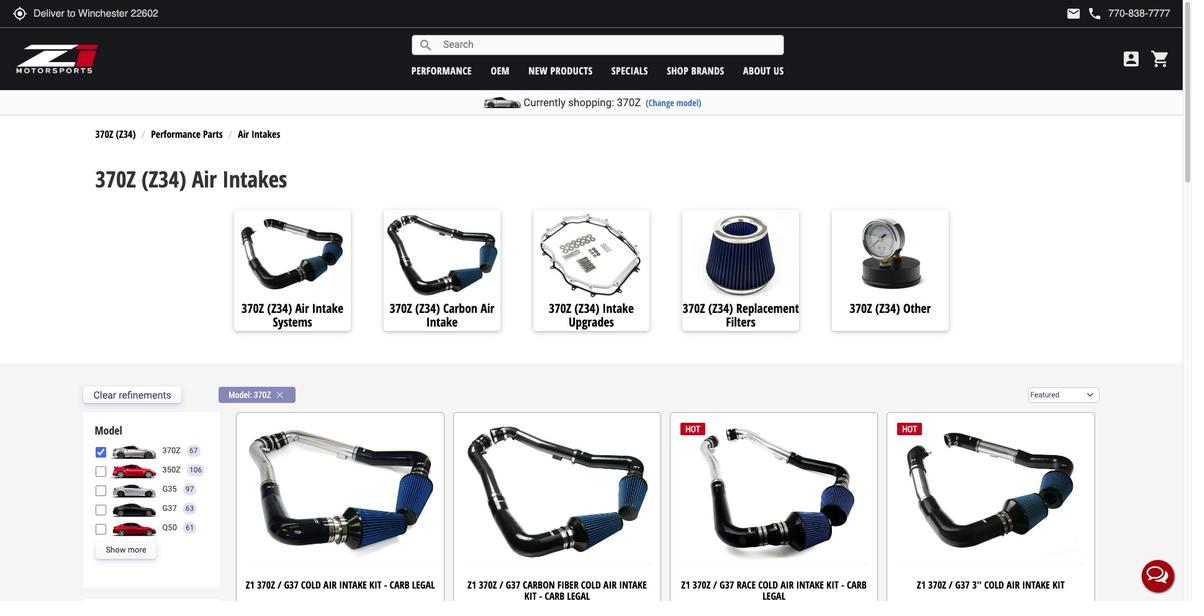 Task type: vqa. For each thing, say whether or not it's contained in the screenshot.
the hours
no



Task type: describe. For each thing, give the bounding box(es) containing it.
kit inside "z1 370z / g37 carbon fiber cold air intake kit - carb legal"
[[525, 590, 537, 601]]

370z inside the 370z (z34) replacement filters
[[683, 300, 706, 317]]

z1 for z1 370z / g37 cold air intake kit - carb legal
[[246, 579, 255, 592]]

g37 for z1 370z / g37 carbon fiber cold air intake kit - carb legal
[[506, 579, 521, 592]]

kit inside z1 370z / g37 race cold air intake kit - carb legal
[[827, 579, 839, 592]]

specials
[[612, 64, 649, 77]]

370z inside 370z (z34) intake upgrades
[[549, 300, 572, 317]]

more
[[128, 546, 146, 555]]

show more
[[106, 546, 146, 555]]

intake inside "z1 370z / g37 carbon fiber cold air intake kit - carb legal"
[[619, 579, 647, 592]]

carbon inside 370z (z34) carbon air intake
[[443, 300, 478, 317]]

(z34) for 370z (z34)
[[116, 128, 136, 141]]

performance parts
[[151, 128, 223, 141]]

370z (z34) air intake systems
[[242, 300, 344, 330]]

370z (z34) air intake systems link
[[234, 300, 351, 330]]

1 cold from the left
[[301, 579, 321, 592]]

carbon inside "z1 370z / g37 carbon fiber cold air intake kit - carb legal"
[[523, 579, 555, 592]]

shop brands
[[667, 64, 725, 77]]

legal inside "z1 370z / g37 carbon fiber cold air intake kit - carb legal"
[[567, 590, 590, 601]]

(z34) for 370z (z34) intake upgrades
[[575, 300, 600, 317]]

oem
[[491, 64, 510, 77]]

carb inside z1 370z / g37 race cold air intake kit - carb legal
[[847, 579, 867, 592]]

106
[[190, 466, 202, 475]]

cold inside z1 370z / g37 race cold air intake kit - carb legal
[[759, 579, 779, 592]]

(z34) for 370z (z34) air intakes
[[142, 164, 186, 194]]

refinements
[[119, 389, 171, 401]]

infiniti g35 coupe sedan v35 v36 skyline 2003 2004 2005 2006 2007 2008 3.5l vq35de revup rev up vq35hr z1 motorsports image
[[110, 482, 159, 498]]

370z (z34) carbon air intake
[[390, 300, 495, 330]]

parts
[[203, 128, 223, 141]]

oem link
[[491, 64, 510, 77]]

about us link
[[744, 64, 784, 77]]

performance parts link
[[151, 128, 223, 141]]

/ for carbon
[[500, 579, 504, 592]]

z1 370z / g37 cold air intake kit - carb legal
[[246, 579, 435, 592]]

shopping_cart
[[1151, 49, 1171, 69]]

model
[[95, 423, 122, 438]]

Search search field
[[433, 35, 784, 55]]

new products
[[529, 64, 593, 77]]

shop
[[667, 64, 689, 77]]

67
[[190, 447, 198, 455]]

cold inside "z1 370z / g37 carbon fiber cold air intake kit - carb legal"
[[581, 579, 601, 592]]

(z34) for 370z (z34) air intake systems
[[267, 300, 292, 317]]

intake inside 370z (z34) air intake systems
[[312, 300, 344, 317]]

nissan 350z z33 2003 2004 2005 2006 2007 2008 2009 vq35de 3.5l revup rev up vq35hr nismo z1 motorsports image
[[110, 463, 159, 479]]

my_location
[[12, 6, 27, 21]]

us
[[774, 64, 784, 77]]

0 horizontal spatial legal
[[412, 579, 435, 592]]

0 horizontal spatial -
[[384, 579, 387, 592]]

nissan 370z z34 2009 2010 2011 2012 2013 2014 2015 2016 2017 2018 2019 3.7l vq37vhr vhr nismo z1 motorsports image
[[110, 443, 159, 460]]

new products link
[[529, 64, 593, 77]]

clear
[[93, 389, 116, 401]]

shop brands link
[[667, 64, 725, 77]]

account_box
[[1122, 49, 1142, 69]]

air inside 370z (z34) carbon air intake
[[481, 300, 495, 317]]

show
[[106, 546, 126, 555]]

infiniti q50 sedan hybrid v37 2014 2015 2016 2017 2018 2019 2020 vq37vhr 2.0t 3.0t 3.7l red sport redsport vr30ddtt z1 motorsports image
[[110, 520, 159, 537]]

shopping:
[[569, 96, 615, 109]]

(z34) for 370z (z34) carbon air intake
[[415, 300, 440, 317]]

intake inside 370z (z34) intake upgrades
[[603, 300, 634, 317]]

brands
[[692, 64, 725, 77]]

0 vertical spatial intakes
[[252, 128, 280, 141]]

- inside z1 370z / g37 race cold air intake kit - carb legal
[[842, 579, 845, 592]]

infiniti g37 coupe sedan convertible v36 cv36 hv36 skyline 2008 2009 2010 2011 2012 2013 3.7l vq37vhr z1 motorsports image
[[110, 501, 159, 517]]

z1 370z / g37 3'' cold air intake kit
[[918, 579, 1065, 592]]

model)
[[677, 97, 702, 109]]

account_box link
[[1119, 49, 1145, 69]]

g37 for z1 370z / g37 race cold air intake kit - carb legal
[[720, 579, 735, 592]]

carb inside "z1 370z / g37 carbon fiber cold air intake kit - carb legal"
[[545, 590, 565, 601]]

performance
[[151, 128, 201, 141]]

upgrades
[[569, 314, 614, 330]]

air intakes
[[238, 128, 280, 141]]

0 horizontal spatial carb
[[390, 579, 410, 592]]

g35
[[162, 485, 177, 494]]

clear refinements
[[93, 389, 171, 401]]



Task type: locate. For each thing, give the bounding box(es) containing it.
intakes down air intakes at left top
[[222, 164, 287, 194]]

systems
[[273, 314, 312, 330]]

370z (z34) replacement filters link
[[683, 300, 800, 330]]

63
[[186, 505, 194, 513]]

z1 inside "z1 370z / g37 carbon fiber cold air intake kit - carb legal"
[[468, 579, 477, 592]]

(change
[[646, 97, 675, 109]]

(z34) for 370z (z34) replacement filters
[[709, 300, 734, 317]]

air inside "z1 370z / g37 carbon fiber cold air intake kit - carb legal"
[[604, 579, 617, 592]]

/ for race
[[714, 579, 718, 592]]

model: 370z close
[[229, 390, 286, 401]]

clear refinements button
[[83, 387, 181, 403]]

370z
[[617, 96, 641, 109], [95, 128, 113, 141], [95, 164, 136, 194], [242, 300, 264, 317], [390, 300, 412, 317], [549, 300, 572, 317], [683, 300, 706, 317], [850, 300, 873, 317], [254, 390, 271, 400], [162, 446, 181, 456], [257, 579, 275, 592], [479, 579, 497, 592], [693, 579, 711, 592], [929, 579, 947, 592]]

/ for cold
[[278, 579, 282, 592]]

2 horizontal spatial -
[[842, 579, 845, 592]]

1 horizontal spatial legal
[[567, 590, 590, 601]]

kit
[[370, 579, 382, 592], [827, 579, 839, 592], [1053, 579, 1065, 592], [525, 590, 537, 601]]

other
[[904, 300, 931, 317]]

/
[[278, 579, 282, 592], [500, 579, 504, 592], [714, 579, 718, 592], [949, 579, 953, 592]]

carbon
[[443, 300, 478, 317], [523, 579, 555, 592]]

3''
[[973, 579, 982, 592]]

intake inside z1 370z / g37 race cold air intake kit - carb legal
[[797, 579, 824, 592]]

/ for 3''
[[949, 579, 953, 592]]

performance
[[412, 64, 472, 77]]

intake inside 370z (z34) carbon air intake
[[427, 314, 458, 330]]

z1 for z1 370z / g37 3'' cold air intake kit
[[918, 579, 926, 592]]

products
[[551, 64, 593, 77]]

370z inside 370z (z34) carbon air intake
[[390, 300, 412, 317]]

2 horizontal spatial carb
[[847, 579, 867, 592]]

370z (z34) link
[[95, 128, 136, 141]]

intake
[[312, 300, 344, 317], [603, 300, 634, 317], [427, 314, 458, 330], [339, 579, 367, 592], [619, 579, 647, 592], [797, 579, 824, 592], [1023, 579, 1051, 592]]

close
[[274, 390, 286, 401]]

air intakes link
[[238, 128, 280, 141]]

currently shopping: 370z (change model)
[[524, 96, 702, 109]]

currently
[[524, 96, 566, 109]]

2 / from the left
[[500, 579, 504, 592]]

(z34) inside 370z (z34) air intake systems
[[267, 300, 292, 317]]

mail
[[1067, 6, 1082, 21]]

filters
[[726, 314, 756, 330]]

3 z1 from the left
[[682, 579, 691, 592]]

carb
[[390, 579, 410, 592], [847, 579, 867, 592], [545, 590, 565, 601]]

legal inside z1 370z / g37 race cold air intake kit - carb legal
[[763, 590, 786, 601]]

3 cold from the left
[[759, 579, 779, 592]]

350z
[[162, 466, 181, 475]]

performance link
[[412, 64, 472, 77]]

g37 for z1 370z / g37 3'' cold air intake kit
[[956, 579, 970, 592]]

97
[[186, 485, 194, 494]]

4 cold from the left
[[985, 579, 1005, 592]]

z1 370z / g37 carbon fiber cold air intake kit - carb legal
[[468, 579, 647, 601]]

air inside z1 370z / g37 race cold air intake kit - carb legal
[[781, 579, 794, 592]]

370z (z34) other
[[850, 300, 931, 317]]

2 cold from the left
[[581, 579, 601, 592]]

mail phone
[[1067, 6, 1103, 21]]

- inside "z1 370z / g37 carbon fiber cold air intake kit - carb legal"
[[539, 590, 543, 601]]

3 / from the left
[[714, 579, 718, 592]]

None checkbox
[[96, 447, 106, 458], [96, 467, 106, 477], [96, 524, 106, 535], [96, 447, 106, 458], [96, 467, 106, 477], [96, 524, 106, 535]]

/ inside z1 370z / g37 race cold air intake kit - carb legal
[[714, 579, 718, 592]]

None checkbox
[[96, 486, 106, 497], [96, 505, 106, 516], [96, 486, 106, 497], [96, 505, 106, 516]]

z1
[[246, 579, 255, 592], [468, 579, 477, 592], [682, 579, 691, 592], [918, 579, 926, 592]]

0 horizontal spatial carbon
[[443, 300, 478, 317]]

370z inside "z1 370z / g37 carbon fiber cold air intake kit - carb legal"
[[479, 579, 497, 592]]

mail link
[[1067, 6, 1082, 21]]

370z inside model: 370z close
[[254, 390, 271, 400]]

phone
[[1088, 6, 1103, 21]]

1 vertical spatial carbon
[[523, 579, 555, 592]]

1 horizontal spatial -
[[539, 590, 543, 601]]

2 horizontal spatial legal
[[763, 590, 786, 601]]

show more button
[[96, 543, 156, 559]]

cold
[[301, 579, 321, 592], [581, 579, 601, 592], [759, 579, 779, 592], [985, 579, 1005, 592]]

4 / from the left
[[949, 579, 953, 592]]

search
[[419, 38, 433, 52]]

g37
[[162, 504, 177, 513], [284, 579, 299, 592], [506, 579, 521, 592], [720, 579, 735, 592], [956, 579, 970, 592]]

z1 motorsports logo image
[[16, 43, 99, 75]]

370z (z34) replacement filters
[[683, 300, 800, 330]]

2 z1 from the left
[[468, 579, 477, 592]]

(change model) link
[[646, 97, 702, 109]]

(z34) for 370z (z34) other
[[876, 300, 901, 317]]

z1 370z / g37 race cold air intake kit - carb legal
[[682, 579, 867, 601]]

0 vertical spatial carbon
[[443, 300, 478, 317]]

-
[[384, 579, 387, 592], [842, 579, 845, 592], [539, 590, 543, 601]]

61
[[186, 524, 194, 532]]

1 / from the left
[[278, 579, 282, 592]]

/ inside "z1 370z / g37 carbon fiber cold air intake kit - carb legal"
[[500, 579, 504, 592]]

4 z1 from the left
[[918, 579, 926, 592]]

z1 for z1 370z / g37 carbon fiber cold air intake kit - carb legal
[[468, 579, 477, 592]]

370z inside z1 370z / g37 race cold air intake kit - carb legal
[[693, 579, 711, 592]]

legal
[[412, 579, 435, 592], [567, 590, 590, 601], [763, 590, 786, 601]]

370z inside 370z (z34) air intake systems
[[242, 300, 264, 317]]

phone link
[[1088, 6, 1171, 21]]

q50
[[162, 523, 177, 533]]

1 horizontal spatial carb
[[545, 590, 565, 601]]

air
[[238, 128, 249, 141], [192, 164, 217, 194], [295, 300, 309, 317], [481, 300, 495, 317], [324, 579, 337, 592], [604, 579, 617, 592], [781, 579, 794, 592], [1007, 579, 1020, 592]]

g37 inside "z1 370z / g37 carbon fiber cold air intake kit - carb legal"
[[506, 579, 521, 592]]

air inside 370z (z34) air intake systems
[[295, 300, 309, 317]]

g37 for z1 370z / g37 cold air intake kit - carb legal
[[284, 579, 299, 592]]

(z34) inside the 370z (z34) replacement filters
[[709, 300, 734, 317]]

(z34)
[[116, 128, 136, 141], [142, 164, 186, 194], [267, 300, 292, 317], [415, 300, 440, 317], [575, 300, 600, 317], [709, 300, 734, 317], [876, 300, 901, 317]]

replacement
[[737, 300, 800, 317]]

370z (z34) intake upgrades link
[[533, 300, 650, 330]]

370z (z34)
[[95, 128, 136, 141]]

(z34) inside 370z (z34) carbon air intake
[[415, 300, 440, 317]]

about
[[744, 64, 771, 77]]

z1 for z1 370z / g37 race cold air intake kit - carb legal
[[682, 579, 691, 592]]

specials link
[[612, 64, 649, 77]]

intakes right the parts
[[252, 128, 280, 141]]

370z (z34) intake upgrades
[[549, 300, 634, 330]]

shopping_cart link
[[1148, 49, 1171, 69]]

intakes
[[252, 128, 280, 141], [222, 164, 287, 194]]

1 horizontal spatial carbon
[[523, 579, 555, 592]]

about us
[[744, 64, 784, 77]]

370z (z34) other link
[[832, 300, 949, 319]]

1 z1 from the left
[[246, 579, 255, 592]]

new
[[529, 64, 548, 77]]

g37 inside z1 370z / g37 race cold air intake kit - carb legal
[[720, 579, 735, 592]]

race
[[737, 579, 756, 592]]

(z34) inside 370z (z34) intake upgrades
[[575, 300, 600, 317]]

model:
[[229, 390, 252, 400]]

z1 inside z1 370z / g37 race cold air intake kit - carb legal
[[682, 579, 691, 592]]

370z (z34) carbon air intake link
[[384, 300, 501, 330]]

fiber
[[558, 579, 579, 592]]

1 vertical spatial intakes
[[222, 164, 287, 194]]

370z (z34) air intakes
[[95, 164, 287, 194]]



